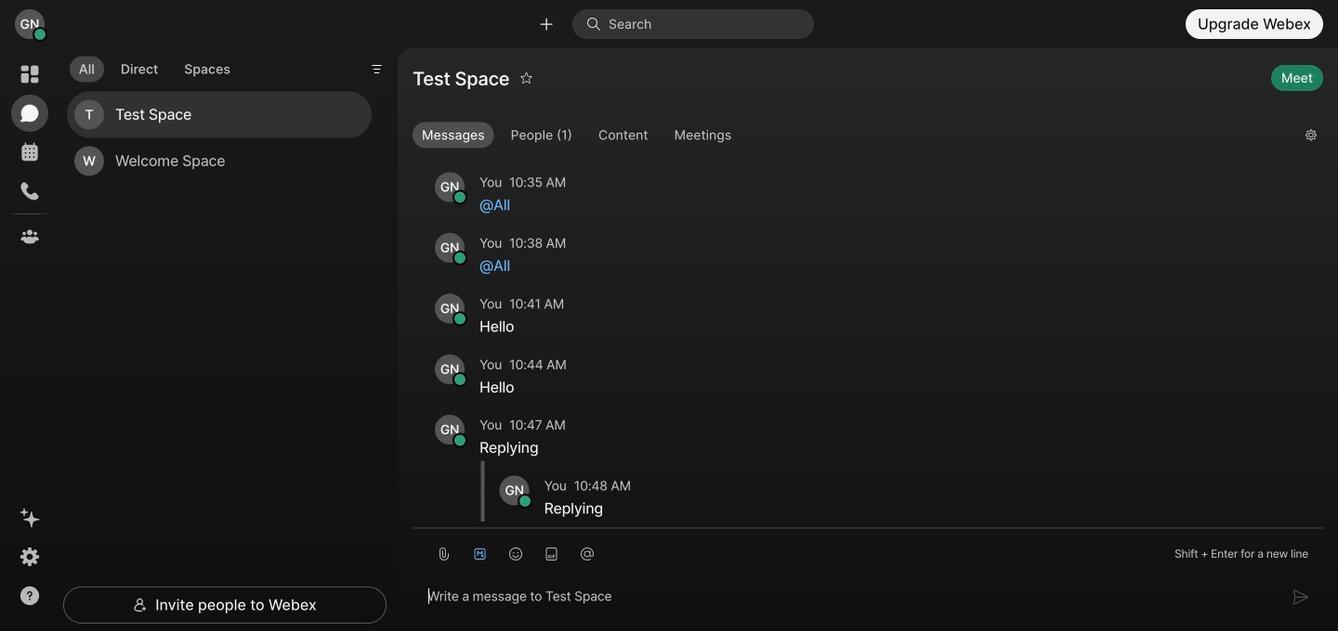 Task type: vqa. For each thing, say whether or not it's contained in the screenshot.
Webex Tab List
yes



Task type: describe. For each thing, give the bounding box(es) containing it.
messages list
[[413, 120, 1323, 597]]

welcome space list item
[[67, 138, 372, 185]]



Task type: locate. For each thing, give the bounding box(es) containing it.
navigation
[[0, 48, 59, 632]]

tab list
[[65, 45, 244, 88]]

webex tab list
[[11, 56, 48, 256]]

group
[[413, 122, 1291, 152]]

message composer toolbar element
[[413, 529, 1323, 572]]

test space list item
[[67, 92, 372, 138]]



